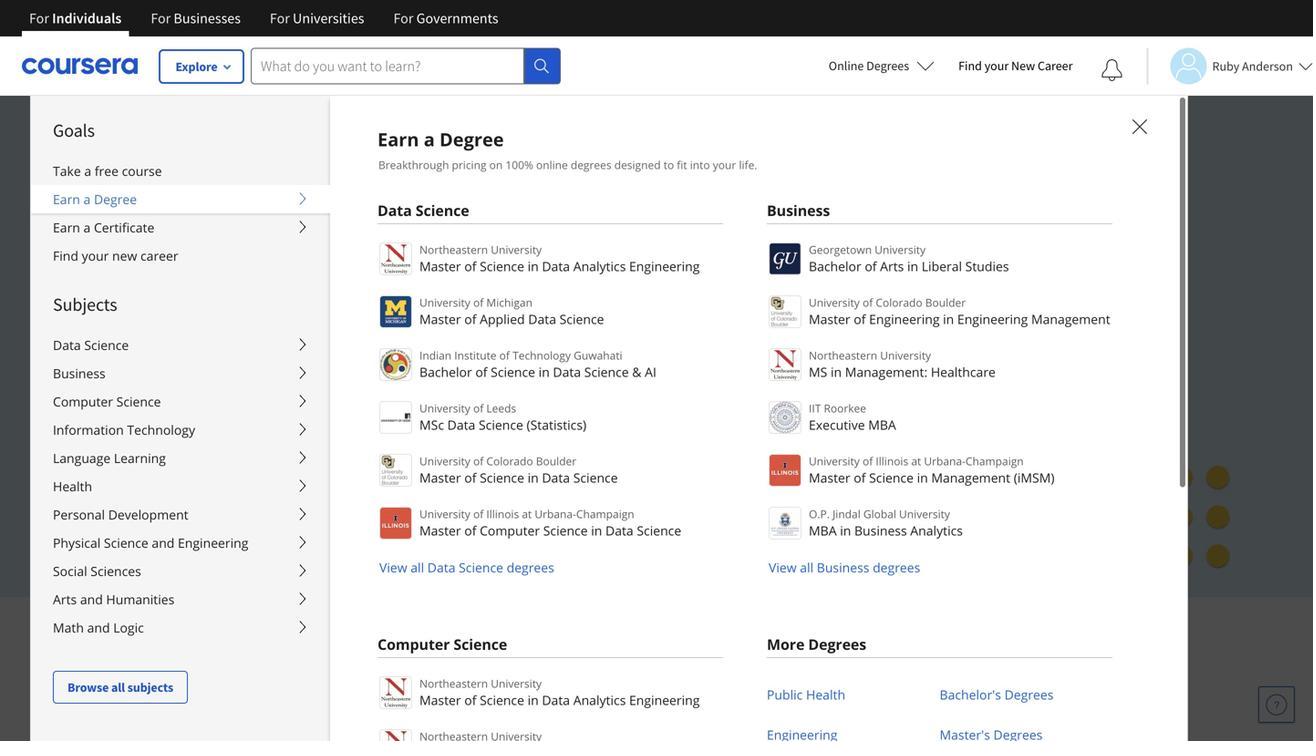 Task type: describe. For each thing, give the bounding box(es) containing it.
back
[[336, 494, 366, 511]]

view all business degrees link
[[767, 559, 920, 576]]

health inside health dropdown button
[[53, 478, 92, 495]]

in inside university of colorado boulder master of engineering in engineering management
[[943, 311, 954, 328]]

list for more degrees
[[767, 675, 1113, 741]]

master inside university of colorado boulder master of science in data science
[[420, 469, 461, 487]]

at for science
[[911, 454, 921, 469]]

language learning
[[53, 450, 166, 467]]

list for business
[[767, 241, 1113, 577]]

university inside university of colorado boulder master of engineering in engineering management
[[809, 295, 860, 310]]

roorkee
[[824, 401, 866, 416]]

master inside list
[[420, 692, 461, 709]]

(statistics)
[[527, 416, 587, 434]]

your left new in the top right of the page
[[985, 57, 1009, 74]]

certificate
[[348, 288, 440, 315]]

earn a degree group
[[30, 95, 1313, 741]]

take a free course
[[53, 162, 162, 180]]

arts inside dropdown button
[[53, 591, 77, 608]]

view for business
[[769, 559, 797, 576]]

science inside dropdown button
[[84, 337, 129, 354]]

close image
[[1128, 115, 1152, 139]]

courses,
[[492, 256, 569, 283]]

o.p. jindal global university mba in business analytics
[[809, 507, 963, 539]]

coursera
[[880, 611, 973, 641]]

public health
[[767, 686, 845, 704]]

in inside list
[[528, 692, 539, 709]]

university inside 'o.p. jindal global university mba in business analytics'
[[899, 507, 950, 522]]

computer science inside popup button
[[53, 393, 161, 410]]

business inside dropdown button
[[53, 365, 106, 382]]

georgetown university bachelor of arts in liberal studies
[[809, 242, 1009, 275]]

guwahati
[[574, 348, 623, 363]]

data inside university of leeds msc data science (statistics)
[[447, 416, 475, 434]]

designed
[[614, 157, 661, 172]]

banner navigation
[[15, 0, 513, 36]]

master inside university of illinois at urbana-champaign master of computer science in data science
[[420, 522, 461, 539]]

georgetown university logo image
[[769, 243, 802, 275]]

analytics for computer science
[[573, 692, 626, 709]]

14-
[[243, 494, 262, 511]]

executive
[[809, 416, 865, 434]]

access
[[224, 256, 285, 283]]

degrees for online degrees
[[867, 57, 909, 74]]

and inside 'popup button'
[[152, 534, 175, 552]]

engineering up northeastern university ms in management: healthcare
[[869, 311, 940, 328]]

career
[[140, 247, 178, 264]]

liberal
[[922, 258, 962, 275]]

university of colorado boulder master of engineering in engineering management
[[809, 295, 1111, 328]]

sas image
[[749, 670, 818, 699]]

computer science button
[[31, 388, 330, 416]]

physical
[[53, 534, 101, 552]]

take a free course link
[[31, 157, 330, 185]]

browse all subjects button
[[53, 671, 188, 704]]

for governments
[[394, 9, 499, 27]]

business inside 'o.p. jindal global university mba in business analytics'
[[855, 522, 907, 539]]

100%
[[506, 157, 533, 172]]

in inside 'o.p. jindal global university mba in business analytics'
[[840, 522, 851, 539]]

management inside university of illinois at urbana-champaign master of science in management (imsm)
[[931, 469, 1011, 487]]

master inside university of illinois at urbana-champaign master of science in management (imsm)
[[809, 469, 851, 487]]

$399
[[145, 494, 174, 511]]

hec paris image
[[877, 666, 941, 703]]

data inside dropdown button
[[53, 337, 81, 354]]

computer inside university of illinois at urbana-champaign master of computer science in data science
[[480, 522, 540, 539]]

universities
[[547, 611, 663, 641]]

university of colorado boulder master of science in data science
[[420, 454, 618, 487]]

take
[[53, 162, 81, 180]]

johns hopkins university image
[[1000, 668, 1173, 701]]

browse all subjects
[[67, 679, 173, 696]]

university of colorado boulder logo image for master of science in data science
[[379, 454, 412, 487]]

of inside university of leeds msc data science (statistics)
[[473, 401, 484, 416]]

learning
[[114, 450, 166, 467]]

for for governments
[[394, 9, 413, 27]]

for universities
[[270, 9, 364, 27]]

275+
[[411, 611, 461, 641]]

bachelor's
[[940, 686, 1001, 704]]

$59 /month, cancel anytime
[[128, 409, 301, 426]]

companies
[[714, 611, 825, 641]]

more degrees
[[767, 635, 867, 654]]

find for find your new career
[[53, 247, 78, 264]]

at for computer
[[522, 507, 532, 522]]

programs—all
[[445, 288, 578, 315]]

and inside popup button
[[87, 619, 110, 637]]

engineering inside 'popup button'
[[178, 534, 248, 552]]

data inside university of illinois at urbana-champaign master of computer science in data science
[[606, 522, 634, 539]]

in inside georgetown university bachelor of arts in liberal studies
[[907, 258, 918, 275]]

career
[[1038, 57, 1073, 74]]

view all business degrees
[[769, 559, 920, 576]]

help center image
[[1266, 694, 1288, 716]]

your inside unlimited access to 7,000+ world-class courses, hands-on projects, and job-ready certificate programs—all included in your subscription
[[128, 320, 170, 348]]

of inside list
[[464, 692, 476, 709]]

earn for earn a certificate
[[53, 219, 80, 236]]

university of illinois at urbana-champaign image
[[140, 670, 283, 699]]

degree for earn a degree
[[94, 191, 137, 208]]

arts and humanities
[[53, 591, 174, 608]]

subjects
[[53, 293, 117, 316]]

master inside the university of michigan master of applied data science
[[420, 311, 461, 328]]

computer science inside earn a degree menu item
[[378, 635, 507, 654]]

health button
[[31, 472, 330, 501]]

certificate
[[94, 219, 154, 236]]

management:
[[845, 363, 928, 381]]

indian institute of technology guwahati logo image
[[379, 348, 412, 381]]

1 vertical spatial day
[[262, 494, 285, 511]]

fit
[[677, 157, 687, 172]]

1 vertical spatial northeastern university  logo image
[[769, 348, 802, 381]]

day inside button
[[204, 451, 227, 469]]

for for individuals
[[29, 9, 49, 27]]

projects,
[[128, 288, 208, 315]]

data inside "indian institute of technology guwahati bachelor of science in data science & ai"
[[553, 363, 581, 381]]

in inside "indian institute of technology guwahati bachelor of science in data science & ai"
[[539, 363, 550, 381]]

language
[[53, 450, 111, 467]]

or $399 /year with 14-day money-back guarantee
[[128, 494, 435, 511]]

university up programs—all
[[491, 242, 542, 257]]

health inside public health link
[[806, 686, 845, 704]]

university of michigan image
[[642, 659, 690, 710]]

find your new career link
[[949, 55, 1082, 78]]

data inside university of colorado boulder master of science in data science
[[542, 469, 570, 487]]

hands-
[[575, 256, 639, 283]]

0 horizontal spatial degrees
[[507, 559, 554, 576]]

duke university image
[[342, 668, 427, 697]]

jindal
[[833, 507, 861, 522]]

find for find your new career
[[959, 57, 982, 74]]

university of michigan master of applied data science
[[420, 295, 604, 328]]

boulder for data
[[536, 454, 577, 469]]

technology inside "indian institute of technology guwahati bachelor of science in data science & ai"
[[513, 348, 571, 363]]

money-
[[288, 494, 336, 511]]

northeastern university  logo image for data science
[[379, 243, 412, 275]]

champaign for in
[[576, 507, 634, 522]]

indian
[[420, 348, 452, 363]]

earn a degree button
[[31, 185, 330, 213]]

degrees for more degrees
[[808, 635, 867, 654]]

science inside popup button
[[116, 393, 161, 410]]

physical science and engineering
[[53, 534, 248, 552]]

$59
[[128, 409, 150, 426]]

social sciences button
[[31, 557, 330, 586]]

iit roorkee logo image
[[769, 401, 802, 434]]

on inside earn a degree breakthrough pricing on 100% online degrees designed to fit into your life.
[[489, 157, 503, 172]]

start
[[157, 451, 188, 469]]

a for earn a degree breakthrough pricing on 100% online degrees designed to fit into your life.
[[424, 127, 435, 152]]

mba inside the iit roorkee executive mba
[[868, 416, 896, 434]]

and inside dropdown button
[[80, 591, 103, 608]]

social
[[53, 563, 87, 580]]

colorado for engineering
[[876, 295, 923, 310]]

start 7-day free trial
[[157, 451, 289, 469]]

data science button
[[31, 331, 330, 359]]

arts inside georgetown university bachelor of arts in liberal studies
[[880, 258, 904, 275]]

learn from 275+ leading universities and companies with coursera plus
[[292, 611, 1022, 641]]

new
[[112, 247, 137, 264]]

university of illinois at urbana-champaign master of computer science in data science
[[420, 507, 681, 539]]

in inside university of colorado boulder master of science in data science
[[528, 469, 539, 487]]

bachelor inside "indian institute of technology guwahati bachelor of science in data science & ai"
[[420, 363, 472, 381]]

university inside university of colorado boulder master of science in data science
[[420, 454, 470, 469]]

degrees inside earn a degree breakthrough pricing on 100% online degrees designed to fit into your life.
[[571, 157, 612, 172]]

university of colorado boulder logo image for master of engineering in engineering management
[[769, 295, 802, 328]]

illinois for computer
[[486, 507, 519, 522]]

global
[[864, 507, 896, 522]]

for for businesses
[[151, 9, 171, 27]]

colorado for science
[[486, 454, 533, 469]]

illinois for science
[[876, 454, 909, 469]]

engineering up included
[[629, 258, 700, 275]]

included
[[583, 288, 663, 315]]

online
[[829, 57, 864, 74]]

all for business
[[800, 559, 814, 576]]

master up certificate
[[420, 258, 461, 275]]

cancel
[[205, 409, 245, 426]]

on inside unlimited access to 7,000+ world-class courses, hands-on projects, and job-ready certificate programs—all included in your subscription
[[639, 256, 663, 283]]

boulder for engineering
[[925, 295, 966, 310]]

and inside unlimited access to 7,000+ world-class courses, hands-on projects, and job-ready certificate programs—all included in your subscription
[[213, 288, 249, 315]]

university of illinois at urbana-champaign logo image for master of computer science in data science
[[379, 507, 412, 540]]



Task type: locate. For each thing, give the bounding box(es) containing it.
1 northeastern university master of science in data analytics engineering from the top
[[420, 242, 700, 275]]

data science inside dropdown button
[[53, 337, 129, 354]]

leading
[[467, 611, 541, 641]]

northeastern university master of science in data analytics engineering
[[420, 242, 700, 275], [420, 676, 700, 709]]

master of science in data analytics engineering list
[[378, 675, 723, 741]]

management inside university of colorado boulder master of engineering in engineering management
[[1031, 311, 1111, 328]]

your left 'life.'
[[713, 157, 736, 172]]

0 horizontal spatial with
[[211, 494, 240, 511]]

boulder inside university of colorado boulder master of engineering in engineering management
[[925, 295, 966, 310]]

/month,
[[150, 409, 201, 426]]

find inside explore menu element
[[53, 247, 78, 264]]

boulder down '(statistics)'
[[536, 454, 577, 469]]

northeastern down the '275+'
[[420, 676, 488, 691]]

explore
[[176, 58, 218, 75]]

for for universities
[[270, 9, 290, 27]]

list containing master of science in data analytics engineering
[[378, 241, 723, 577]]

for left universities
[[270, 9, 290, 27]]

social sciences
[[53, 563, 141, 580]]

0 horizontal spatial on
[[489, 157, 503, 172]]

0 vertical spatial urbana-
[[924, 454, 966, 469]]

0 horizontal spatial day
[[204, 451, 227, 469]]

urbana- up 'o.p. jindal global university mba in business analytics' on the bottom right of the page
[[924, 454, 966, 469]]

ready
[[290, 288, 343, 315]]

northeastern inside northeastern university ms in management: healthcare
[[809, 348, 877, 363]]

online
[[536, 157, 568, 172]]

1 horizontal spatial day
[[262, 494, 285, 511]]

data inside list
[[542, 692, 570, 709]]

master up the guarantee
[[420, 469, 461, 487]]

northeastern university ms in management: healthcare
[[809, 348, 996, 381]]

a inside earn a degree breakthrough pricing on 100% online degrees designed to fit into your life.
[[424, 127, 435, 152]]

business down jindal
[[817, 559, 870, 576]]

and down development
[[152, 534, 175, 552]]

0 horizontal spatial data science
[[53, 337, 129, 354]]

a down earn a degree
[[83, 219, 91, 236]]

and up subscription
[[213, 288, 249, 315]]

anytime
[[249, 409, 301, 426]]

and down social sciences
[[80, 591, 103, 608]]

technology down the university of michigan master of applied data science
[[513, 348, 571, 363]]

leeds
[[486, 401, 516, 416]]

1 horizontal spatial boulder
[[925, 295, 966, 310]]

university up liberal
[[875, 242, 926, 257]]

a for earn a degree
[[83, 191, 91, 208]]

earn inside popup button
[[53, 191, 80, 208]]

for left businesses
[[151, 9, 171, 27]]

engineering
[[629, 258, 700, 275], [869, 311, 940, 328], [958, 311, 1028, 328], [178, 534, 248, 552], [629, 692, 700, 709]]

university up management: on the right of page
[[880, 348, 931, 363]]

technology up the start
[[127, 421, 195, 439]]

1 vertical spatial university of colorado boulder logo image
[[379, 454, 412, 487]]

institute
[[454, 348, 497, 363]]

earn inside dropdown button
[[53, 219, 80, 236]]

business up information at left
[[53, 365, 106, 382]]

course
[[122, 162, 162, 180]]

university inside university of leeds msc data science (statistics)
[[420, 401, 470, 416]]

list for data science
[[378, 241, 723, 577]]

boulder inside university of colorado boulder master of science in data science
[[536, 454, 577, 469]]

arts and humanities button
[[31, 586, 330, 614]]

and up university of michigan image
[[669, 611, 708, 641]]

0 vertical spatial mba
[[868, 416, 896, 434]]

bachelor down indian
[[420, 363, 472, 381]]

1 view from the left
[[379, 559, 407, 576]]

3 for from the left
[[270, 9, 290, 27]]

development
[[108, 506, 188, 523]]

university inside northeastern university ms in management: healthcare
[[880, 348, 931, 363]]

northeastern up michigan
[[420, 242, 488, 257]]

with left 14-
[[211, 494, 240, 511]]

0 vertical spatial colorado
[[876, 295, 923, 310]]

on left 100%
[[489, 157, 503, 172]]

computer up "view all data science degrees"
[[480, 522, 540, 539]]

1 horizontal spatial arts
[[880, 258, 904, 275]]

find your new career
[[53, 247, 178, 264]]

1 vertical spatial management
[[931, 469, 1011, 487]]

2 vertical spatial computer
[[378, 635, 450, 654]]

degree inside earn a degree breakthrough pricing on 100% online degrees designed to fit into your life.
[[440, 127, 504, 152]]

engineering down personal development popup button
[[178, 534, 248, 552]]

list containing public health
[[767, 675, 1113, 741]]

None search field
[[251, 48, 561, 84]]

math
[[53, 619, 84, 637]]

health
[[53, 478, 92, 495], [806, 686, 845, 704]]

1 horizontal spatial illinois
[[876, 454, 909, 469]]

1 horizontal spatial find
[[959, 57, 982, 74]]

champaign for management
[[966, 454, 1024, 469]]

for left individuals
[[29, 9, 49, 27]]

master up o.p.
[[809, 469, 851, 487]]

0 vertical spatial champaign
[[966, 454, 1024, 469]]

0 horizontal spatial champaign
[[576, 507, 634, 522]]

university down leading
[[491, 676, 542, 691]]

start 7-day free trial button
[[128, 438, 318, 482]]

at inside university of illinois at urbana-champaign master of science in management (imsm)
[[911, 454, 921, 469]]

/year
[[174, 494, 207, 511]]

urbana- for in
[[924, 454, 966, 469]]

find left new in the top right of the page
[[959, 57, 982, 74]]

data inside the university of michigan master of applied data science
[[528, 311, 556, 328]]

arts left liberal
[[880, 258, 904, 275]]

computer up information at left
[[53, 393, 113, 410]]

o.p. jindal global university logo image
[[769, 507, 802, 540]]

0 horizontal spatial bachelor
[[420, 363, 472, 381]]

0 vertical spatial at
[[911, 454, 921, 469]]

analytics left university of michigan image
[[573, 692, 626, 709]]

0 vertical spatial degree
[[440, 127, 504, 152]]

view down o.p. jindal global university logo
[[769, 559, 797, 576]]

earn for earn a degree breakthrough pricing on 100% online degrees designed to fit into your life.
[[378, 127, 419, 152]]

university down university of illinois at urbana-champaign master of science in management (imsm)
[[899, 507, 950, 522]]

find down the earn a certificate
[[53, 247, 78, 264]]

degrees
[[571, 157, 612, 172], [507, 559, 554, 576], [873, 559, 920, 576]]

data
[[378, 201, 412, 220], [542, 258, 570, 275], [528, 311, 556, 328], [53, 337, 81, 354], [553, 363, 581, 381], [447, 416, 475, 434], [542, 469, 570, 487], [606, 522, 634, 539], [428, 559, 456, 576], [542, 692, 570, 709]]

0 horizontal spatial to
[[290, 256, 309, 283]]

1 horizontal spatial health
[[806, 686, 845, 704]]

0 horizontal spatial university of colorado boulder logo image
[[379, 454, 412, 487]]

illinois down university of colorado boulder master of science in data science
[[486, 507, 519, 522]]

personal development button
[[31, 501, 330, 529]]

master up view all data science degrees link
[[420, 522, 461, 539]]

1 vertical spatial to
[[290, 256, 309, 283]]

2 horizontal spatial computer
[[480, 522, 540, 539]]

data science inside earn a degree menu item
[[378, 201, 469, 220]]

degrees right online
[[571, 157, 612, 172]]

university of michigan logo image
[[379, 295, 412, 328]]

degree inside popup button
[[94, 191, 137, 208]]

degrees right bachelor's
[[1005, 686, 1054, 704]]

northeastern university master of science in data analytics engineering for data science
[[420, 242, 700, 275]]

in inside unlimited access to 7,000+ world-class courses, hands-on projects, and job-ready certificate programs—all included in your subscription
[[669, 288, 686, 315]]

georgetown
[[809, 242, 872, 257]]

all
[[411, 559, 424, 576], [800, 559, 814, 576], [111, 679, 125, 696]]

1 vertical spatial data science
[[53, 337, 129, 354]]

earn down earn a degree
[[53, 219, 80, 236]]

science inside the university of michigan master of applied data science
[[560, 311, 604, 328]]

0 horizontal spatial find
[[53, 247, 78, 264]]

1 vertical spatial earn
[[53, 191, 80, 208]]

list containing bachelor of arts in liberal studies
[[767, 241, 1113, 577]]

business button
[[31, 359, 330, 388]]

2 northeastern university master of science in data analytics engineering from the top
[[420, 676, 700, 709]]

0 vertical spatial analytics
[[573, 258, 626, 275]]

0 horizontal spatial view
[[379, 559, 407, 576]]

engineering down learn from 275+ leading universities and companies with coursera plus
[[629, 692, 700, 709]]

subjects
[[127, 679, 173, 696]]

university inside the university of michigan master of applied data science
[[420, 295, 470, 310]]

1 vertical spatial champaign
[[576, 507, 634, 522]]

science
[[416, 201, 469, 220], [480, 258, 524, 275], [560, 311, 604, 328], [84, 337, 129, 354], [491, 363, 535, 381], [584, 363, 629, 381], [116, 393, 161, 410], [479, 416, 523, 434], [480, 469, 524, 487], [573, 469, 618, 487], [869, 469, 914, 487], [543, 522, 588, 539], [637, 522, 681, 539], [104, 534, 148, 552], [459, 559, 503, 576], [454, 635, 507, 654], [480, 692, 524, 709]]

northeastern for data science
[[420, 242, 488, 257]]

university of leeds logo image
[[379, 401, 412, 434]]

0 horizontal spatial mba
[[809, 522, 837, 539]]

university inside master of science in data analytics engineering list
[[491, 676, 542, 691]]

colorado down university of leeds msc data science (statistics)
[[486, 454, 533, 469]]

illinois inside university of illinois at urbana-champaign master of computer science in data science
[[486, 507, 519, 522]]

1 vertical spatial health
[[806, 686, 845, 704]]

illinois inside university of illinois at urbana-champaign master of science in management (imsm)
[[876, 454, 909, 469]]

ruby anderson
[[1212, 58, 1293, 74]]

all down o.p. jindal global university logo
[[800, 559, 814, 576]]

earn a degree breakthrough pricing on 100% online degrees designed to fit into your life.
[[378, 127, 757, 172]]

master down the '275+'
[[420, 692, 461, 709]]

to inside earn a degree breakthrough pricing on 100% online degrees designed to fit into your life.
[[664, 157, 674, 172]]

master up indian
[[420, 311, 461, 328]]

1 horizontal spatial mba
[[868, 416, 896, 434]]

job-
[[254, 288, 290, 315]]

0 horizontal spatial colorado
[[486, 454, 533, 469]]

a inside dropdown button
[[83, 219, 91, 236]]

information technology
[[53, 421, 195, 439]]

university of illinois at urbana-champaign logo image right back
[[379, 507, 412, 540]]

northeastern university master of science in data analytics engineering up programs—all
[[420, 242, 700, 275]]

1 vertical spatial at
[[522, 507, 532, 522]]

1 vertical spatial illinois
[[486, 507, 519, 522]]

bachelor's degrees link
[[940, 675, 1054, 715]]

your
[[985, 57, 1009, 74], [713, 157, 736, 172], [82, 247, 109, 264], [128, 320, 170, 348]]

degrees inside list
[[1005, 686, 1054, 704]]

governments
[[416, 9, 499, 27]]

0 vertical spatial management
[[1031, 311, 1111, 328]]

0 vertical spatial technology
[[513, 348, 571, 363]]

northeastern university master of science in data analytics engineering inside master of science in data analytics engineering list
[[420, 676, 700, 709]]

urbana- inside university of illinois at urbana-champaign master of science in management (imsm)
[[924, 454, 966, 469]]

health right 'public'
[[806, 686, 845, 704]]

colorado inside university of colorado boulder master of engineering in engineering management
[[876, 295, 923, 310]]

1 vertical spatial arts
[[53, 591, 77, 608]]

northeastern
[[420, 242, 488, 257], [809, 348, 877, 363], [420, 676, 488, 691]]

northeastern university  logo image down from
[[379, 677, 412, 710]]

0 vertical spatial arts
[[880, 258, 904, 275]]

colorado down georgetown university bachelor of arts in liberal studies
[[876, 295, 923, 310]]

university down class
[[420, 295, 470, 310]]

computer inside computer science popup button
[[53, 393, 113, 410]]

at
[[911, 454, 921, 469], [522, 507, 532, 522]]

university inside university of illinois at urbana-champaign master of science in management (imsm)
[[809, 454, 860, 469]]

master
[[420, 258, 461, 275], [420, 311, 461, 328], [809, 311, 851, 328], [420, 469, 461, 487], [809, 469, 851, 487], [420, 522, 461, 539], [420, 692, 461, 709]]

analytics inside 'o.p. jindal global university mba in business analytics'
[[910, 522, 963, 539]]

public
[[767, 686, 803, 704]]

bachelor down georgetown
[[809, 258, 862, 275]]

0 horizontal spatial at
[[522, 507, 532, 522]]

university down georgetown
[[809, 295, 860, 310]]

1 vertical spatial degree
[[94, 191, 137, 208]]

public health link
[[767, 675, 845, 715]]

of inside georgetown university bachelor of arts in liberal studies
[[865, 258, 877, 275]]

1 horizontal spatial bachelor
[[809, 258, 862, 275]]

coursera image
[[22, 51, 138, 80]]

0 vertical spatial northeastern university master of science in data analytics engineering
[[420, 242, 700, 275]]

management
[[1031, 311, 1111, 328], [931, 469, 1011, 487]]

data science down breakthrough
[[378, 201, 469, 220]]

earn for earn a degree
[[53, 191, 80, 208]]

0 vertical spatial to
[[664, 157, 674, 172]]

for up what do you want to learn? text field on the left of the page
[[394, 9, 413, 27]]

ruby
[[1212, 58, 1240, 74]]

0 horizontal spatial university of illinois at urbana-champaign logo image
[[379, 507, 412, 540]]

a for take a free course
[[84, 162, 91, 180]]

ai
[[645, 363, 657, 381]]

0 vertical spatial northeastern university  logo image
[[379, 243, 412, 275]]

earn up breakthrough
[[378, 127, 419, 152]]

information technology button
[[31, 416, 330, 444]]

champaign inside university of illinois at urbana-champaign master of science in management (imsm)
[[966, 454, 1024, 469]]

1 vertical spatial technology
[[127, 421, 195, 439]]

&
[[632, 363, 642, 381]]

msc
[[420, 416, 444, 434]]

0 horizontal spatial urbana-
[[535, 507, 576, 522]]

0 horizontal spatial computer
[[53, 393, 113, 410]]

businesses
[[174, 9, 241, 27]]

anderson
[[1242, 58, 1293, 74]]

a for earn a certificate
[[83, 219, 91, 236]]

degrees right "more"
[[808, 635, 867, 654]]

math and logic
[[53, 619, 144, 637]]

analytics down university of illinois at urbana-champaign master of science in management (imsm)
[[910, 522, 963, 539]]

illinois
[[876, 454, 909, 469], [486, 507, 519, 522]]

boulder down liberal
[[925, 295, 966, 310]]

science inside university of leeds msc data science (statistics)
[[479, 416, 523, 434]]

health up personal
[[53, 478, 92, 495]]

in inside university of illinois at urbana-champaign master of science in management (imsm)
[[917, 469, 928, 487]]

0 horizontal spatial boulder
[[536, 454, 577, 469]]

from
[[356, 611, 405, 641]]

free
[[230, 451, 258, 469]]

earn a degree menu item
[[330, 95, 1313, 741]]

northeastern university master of science in data analytics engineering inside list
[[420, 242, 700, 275]]

northeastern university  logo image
[[379, 243, 412, 275], [769, 348, 802, 381], [379, 677, 412, 710]]

2 vertical spatial northeastern university  logo image
[[379, 677, 412, 710]]

list
[[378, 241, 723, 577], [767, 241, 1113, 577], [767, 675, 1113, 741]]

1 horizontal spatial with
[[831, 611, 874, 641]]

computer science
[[53, 393, 161, 410], [378, 635, 507, 654]]

to
[[664, 157, 674, 172], [290, 256, 309, 283]]

degrees right online
[[867, 57, 909, 74]]

0 horizontal spatial illinois
[[486, 507, 519, 522]]

northeastern university  logo image left ms
[[769, 348, 802, 381]]

0 vertical spatial health
[[53, 478, 92, 495]]

explore menu element
[[31, 96, 330, 704]]

(imsm)
[[1014, 469, 1055, 487]]

iit
[[809, 401, 821, 416]]

northeastern up ms
[[809, 348, 877, 363]]

business
[[767, 201, 830, 220], [53, 365, 106, 382], [855, 522, 907, 539], [817, 559, 870, 576]]

0 vertical spatial find
[[959, 57, 982, 74]]

1 horizontal spatial degree
[[440, 127, 504, 152]]

ms
[[809, 363, 827, 381]]

degrees down 'o.p. jindal global university mba in business analytics' on the bottom right of the page
[[873, 559, 920, 576]]

class
[[442, 256, 487, 283]]

or
[[128, 494, 141, 511]]

0 vertical spatial data science
[[378, 201, 469, 220]]

colorado inside university of colorado boulder master of science in data science
[[486, 454, 533, 469]]

university down the msc
[[420, 454, 470, 469]]

degrees inside popup button
[[867, 57, 909, 74]]

0 vertical spatial computer
[[53, 393, 113, 410]]

earn a certificate button
[[31, 213, 330, 242]]

7,000+
[[315, 256, 377, 283]]

bachelor
[[809, 258, 862, 275], [420, 363, 472, 381]]

show notifications image
[[1101, 59, 1123, 81]]

urbana- for science
[[535, 507, 576, 522]]

physical science and engineering button
[[31, 529, 330, 557]]

to left fit at right top
[[664, 157, 674, 172]]

university inside georgetown university bachelor of arts in liberal studies
[[875, 242, 926, 257]]

computer
[[53, 393, 113, 410], [480, 522, 540, 539], [378, 635, 450, 654]]

1 horizontal spatial view
[[769, 559, 797, 576]]

at up 'o.p. jindal global university mba in business analytics' on the bottom right of the page
[[911, 454, 921, 469]]

1 horizontal spatial urbana-
[[924, 454, 966, 469]]

2 for from the left
[[151, 9, 171, 27]]

university of illinois at urbana-champaign logo image
[[769, 454, 802, 487], [379, 507, 412, 540]]

engineering down the studies
[[958, 311, 1028, 328]]

your inside earn a degree breakthrough pricing on 100% online degrees designed to fit into your life.
[[713, 157, 736, 172]]

2 vertical spatial analytics
[[573, 692, 626, 709]]

browse
[[67, 679, 109, 696]]

1 vertical spatial northeastern university master of science in data analytics engineering
[[420, 676, 700, 709]]

urbana- inside university of illinois at urbana-champaign master of computer science in data science
[[535, 507, 576, 522]]

2 view from the left
[[769, 559, 797, 576]]

a inside popup button
[[83, 191, 91, 208]]

2 vertical spatial degrees
[[1005, 686, 1054, 704]]

master up ms
[[809, 311, 851, 328]]

at down university of colorado boulder master of science in data science
[[522, 507, 532, 522]]

science inside university of illinois at urbana-champaign master of science in management (imsm)
[[869, 469, 914, 487]]

1 horizontal spatial computer
[[378, 635, 450, 654]]

0 horizontal spatial arts
[[53, 591, 77, 608]]

analytics for data science
[[573, 258, 626, 275]]

1 vertical spatial mba
[[809, 522, 837, 539]]

university of illinois at urbana-champaign logo image for master of science in management (imsm)
[[769, 454, 802, 487]]

university inside university of illinois at urbana-champaign master of computer science in data science
[[420, 507, 470, 522]]

universities
[[293, 9, 364, 27]]

northeastern university  logo image inside master of science in data analytics engineering list
[[379, 677, 412, 710]]

1 horizontal spatial university of colorado boulder logo image
[[769, 295, 802, 328]]

personal
[[53, 506, 105, 523]]

o.p.
[[809, 507, 830, 522]]

at inside university of illinois at urbana-champaign master of computer science in data science
[[522, 507, 532, 522]]

view all data science degrees
[[379, 559, 554, 576]]

0 horizontal spatial technology
[[127, 421, 195, 439]]

in inside northeastern university ms in management: healthcare
[[831, 363, 842, 381]]

mba right executive
[[868, 416, 896, 434]]

view all data science degrees link
[[378, 559, 554, 576]]

university up view all data science degrees link
[[420, 507, 470, 522]]

science inside 'popup button'
[[104, 534, 148, 552]]

degree down take a free course
[[94, 191, 137, 208]]

colorado
[[876, 295, 923, 310], [486, 454, 533, 469]]

4 for from the left
[[394, 9, 413, 27]]

0 horizontal spatial computer science
[[53, 393, 161, 410]]

0 vertical spatial northeastern
[[420, 242, 488, 257]]

and
[[213, 288, 249, 315], [152, 534, 175, 552], [80, 591, 103, 608], [669, 611, 708, 641], [87, 619, 110, 637]]

northeastern for computer science
[[420, 676, 488, 691]]

university of leeds msc data science (statistics)
[[420, 401, 587, 434]]

technology inside dropdown button
[[127, 421, 195, 439]]

What do you want to learn? text field
[[251, 48, 524, 84]]

1 horizontal spatial to
[[664, 157, 674, 172]]

mba down o.p.
[[809, 522, 837, 539]]

1 horizontal spatial on
[[639, 256, 663, 283]]

northeastern university master of science in data analytics engineering for computer science
[[420, 676, 700, 709]]

business down global
[[855, 522, 907, 539]]

personal development
[[53, 506, 188, 523]]

university of colorado boulder logo image
[[769, 295, 802, 328], [379, 454, 412, 487]]

1 for from the left
[[29, 9, 49, 27]]

google image
[[485, 668, 584, 701]]

2 vertical spatial earn
[[53, 219, 80, 236]]

pricing
[[452, 157, 487, 172]]

university of colorado boulder logo image down 'georgetown university logo'
[[769, 295, 802, 328]]

1 vertical spatial analytics
[[910, 522, 963, 539]]

all up the '275+'
[[411, 559, 424, 576]]

boulder
[[925, 295, 966, 310], [536, 454, 577, 469]]

to inside unlimited access to 7,000+ world-class courses, hands-on projects, and job-ready certificate programs—all included in your subscription
[[290, 256, 309, 283]]

with down view all business degrees in the bottom right of the page
[[831, 611, 874, 641]]

0 vertical spatial university of illinois at urbana-champaign logo image
[[769, 454, 802, 487]]

northeastern university  logo image for computer science
[[379, 677, 412, 710]]

science inside list
[[480, 692, 524, 709]]

guarantee
[[369, 494, 435, 511]]

2 horizontal spatial all
[[800, 559, 814, 576]]

breakthrough
[[378, 157, 449, 172]]

analytics inside list
[[573, 692, 626, 709]]

illinois up global
[[876, 454, 909, 469]]

degree for earn a degree breakthrough pricing on 100% online degrees designed to fit into your life.
[[440, 127, 504, 152]]

in inside university of illinois at urbana-champaign master of computer science in data science
[[591, 522, 602, 539]]

arts up math
[[53, 591, 77, 608]]

view up from
[[379, 559, 407, 576]]

computer up the duke university 'image' at the left
[[378, 635, 450, 654]]

0 vertical spatial illinois
[[876, 454, 909, 469]]

1 vertical spatial urbana-
[[535, 507, 576, 522]]

1 horizontal spatial degrees
[[571, 157, 612, 172]]

bachelor's degrees
[[940, 686, 1054, 704]]

to up ready
[[290, 256, 309, 283]]

1 horizontal spatial university of illinois at urbana-champaign logo image
[[769, 454, 802, 487]]

master inside university of colorado boulder master of engineering in engineering management
[[809, 311, 851, 328]]

coursera plus image
[[128, 171, 406, 199]]

northeastern university master of science in data analytics engineering down universities
[[420, 676, 700, 709]]

0 vertical spatial degrees
[[867, 57, 909, 74]]

applied
[[480, 311, 525, 328]]

view
[[379, 559, 407, 576], [769, 559, 797, 576]]

technology
[[513, 348, 571, 363], [127, 421, 195, 439]]

1 horizontal spatial all
[[411, 559, 424, 576]]

engineering inside list
[[629, 692, 700, 709]]

1 vertical spatial with
[[831, 611, 874, 641]]

1 vertical spatial bachelor
[[420, 363, 472, 381]]

data science down subjects
[[53, 337, 129, 354]]

0 horizontal spatial all
[[111, 679, 125, 696]]

learn
[[292, 611, 350, 641]]

ruby anderson button
[[1147, 48, 1313, 84]]

0 horizontal spatial health
[[53, 478, 92, 495]]

your inside explore menu element
[[82, 247, 109, 264]]

0 vertical spatial day
[[204, 451, 227, 469]]

northeastern university  logo image up certificate
[[379, 243, 412, 275]]

2 horizontal spatial degrees
[[873, 559, 920, 576]]

degrees for bachelor's degrees
[[1005, 686, 1054, 704]]

1 horizontal spatial technology
[[513, 348, 571, 363]]

1 horizontal spatial colorado
[[876, 295, 923, 310]]

1 horizontal spatial data science
[[378, 201, 469, 220]]

all for data science
[[411, 559, 424, 576]]

1 vertical spatial computer science
[[378, 635, 507, 654]]

1 vertical spatial computer
[[480, 522, 540, 539]]

view for data science
[[379, 559, 407, 576]]

all right browse
[[111, 679, 125, 696]]

degrees down university of illinois at urbana-champaign master of computer science in data science
[[507, 559, 554, 576]]

earn a degree
[[53, 191, 137, 208]]

your down projects, on the top left of page
[[128, 320, 170, 348]]

northeastern inside master of science in data analytics engineering list
[[420, 676, 488, 691]]

plus
[[979, 611, 1022, 641]]

world-
[[382, 256, 442, 283]]

0 horizontal spatial degree
[[94, 191, 137, 208]]

urbana- down university of colorado boulder master of science in data science
[[535, 507, 576, 522]]

earn down take
[[53, 191, 80, 208]]

arts
[[880, 258, 904, 275], [53, 591, 77, 608]]

mba inside 'o.p. jindal global university mba in business analytics'
[[809, 522, 837, 539]]

bachelor inside georgetown university bachelor of arts in liberal studies
[[809, 258, 862, 275]]

1 vertical spatial northeastern
[[809, 348, 877, 363]]

2 vertical spatial northeastern
[[420, 676, 488, 691]]

all inside button
[[111, 679, 125, 696]]

your left new
[[82, 247, 109, 264]]

computer science up information technology
[[53, 393, 161, 410]]

a left free
[[84, 162, 91, 180]]

business up 'georgetown university logo'
[[767, 201, 830, 220]]

university of illinois at urbana-champaign logo image up o.p. jindal global university logo
[[769, 454, 802, 487]]



Task type: vqa. For each thing, say whether or not it's contained in the screenshot.
Certificate Menu element
no



